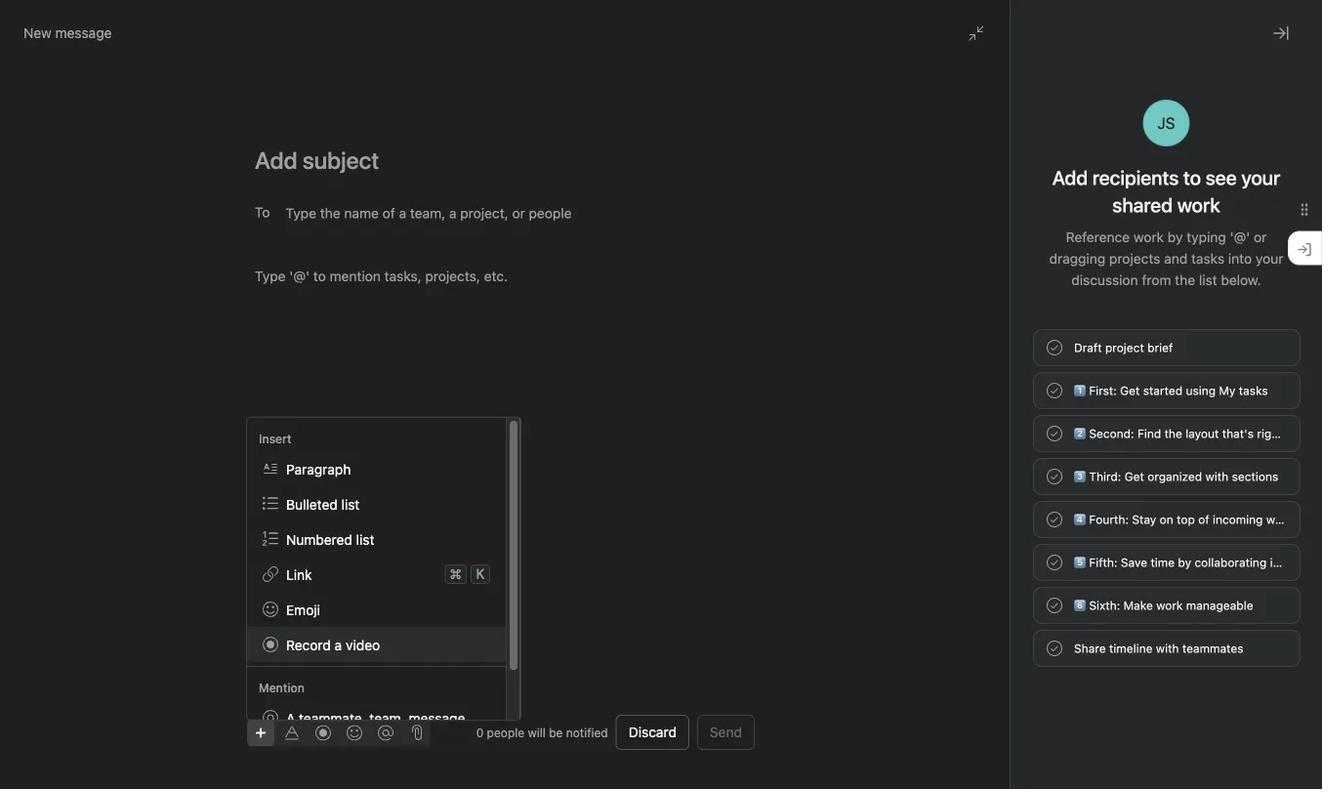 Task type: describe. For each thing, give the bounding box(es) containing it.
2 vertical spatial work
[[1157, 599, 1183, 612]]

paragraph
[[286, 461, 351, 477]]

3️⃣ third: get organized with sections
[[1074, 470, 1279, 483]]

discard
[[629, 724, 677, 740]]

Type the name of a team, a project, or people text field
[[286, 201, 586, 225]]

bulleted list link
[[247, 486, 506, 521]]

new message
[[23, 25, 112, 41]]

emoji image
[[347, 725, 362, 741]]

my
[[1219, 384, 1236, 398]]

that's
[[1223, 427, 1254, 440]]

fourth:
[[1089, 513, 1129, 526]]

typing
[[1187, 229, 1226, 245]]

k
[[476, 566, 485, 582]]

share
[[1074, 642, 1106, 655]]

will
[[528, 726, 546, 739]]

organized
[[1148, 470, 1202, 483]]

2️⃣ second: find the layout that's right for you
[[1074, 427, 1322, 440]]

add recipients to see your shared work
[[1053, 166, 1281, 216]]

work inside reference work by typing '@' or dragging projects and tasks into your discussion from the list below.
[[1134, 229, 1164, 245]]

2️⃣
[[1074, 427, 1086, 440]]

teammates
[[1183, 642, 1244, 655]]

fifth:
[[1089, 556, 1118, 569]]

reference
[[1066, 229, 1130, 245]]

incoming
[[1213, 513, 1263, 526]]

brainstorm
[[921, 442, 997, 461]]

of
[[1199, 513, 1210, 526]]

filter: 1 button
[[985, 133, 1060, 160]]

share timeline with teammates
[[1074, 642, 1244, 655]]

get for started
[[1120, 384, 1140, 398]]

asana
[[1283, 556, 1317, 569]]

emoji link
[[247, 592, 506, 627]]

bulleted
[[286, 496, 338, 512]]

stay
[[1132, 513, 1157, 526]]

send a message to kick off projects. or discuss tasks. or brainstorm ideas.
[[513, 442, 1043, 461]]

filter:
[[1009, 140, 1042, 153]]

send button
[[697, 715, 755, 750]]

a
[[286, 710, 295, 726]]

5️⃣ fifth: save time by collaborating in asana
[[1074, 556, 1317, 569]]

insert an object image
[[255, 727, 267, 739]]

0
[[476, 726, 484, 739]]

on
[[1160, 513, 1174, 526]]

collaborating
[[1195, 556, 1267, 569]]

1 vertical spatial work
[[1267, 513, 1293, 526]]

formatting image
[[284, 725, 300, 741]]

to inside add recipients to see your shared work
[[1184, 166, 1201, 189]]

6️⃣
[[1074, 599, 1086, 612]]

get for organized
[[1125, 470, 1145, 483]]

draft
[[1074, 341, 1102, 355]]

you
[[1305, 427, 1322, 440]]

time
[[1151, 556, 1175, 569]]

a teammate, team, message link
[[247, 700, 506, 735]]

off
[[685, 442, 704, 461]]

right
[[1257, 427, 1283, 440]]

started
[[1143, 384, 1183, 398]]

add
[[1053, 166, 1088, 189]]

send for send a message to kick off projects. or discuss tasks. or brainstorm ideas.
[[513, 442, 550, 461]]

team,
[[370, 710, 405, 726]]

'@'
[[1230, 229, 1250, 245]]

draft project brief
[[1074, 341, 1173, 355]]

layout
[[1186, 427, 1219, 440]]

close image
[[1274, 25, 1289, 41]]

insert
[[259, 432, 292, 445]]

⌘
[[450, 566, 462, 582]]

hide sidebar image
[[25, 16, 41, 31]]

in
[[1270, 556, 1280, 569]]

0 horizontal spatial to
[[634, 442, 648, 461]]

find
[[1138, 427, 1161, 440]]

reference work by typing '@' or dragging projects and tasks into your discussion from the list below.
[[1049, 229, 1284, 288]]

a for send
[[554, 442, 562, 461]]

js
[[1158, 114, 1176, 132]]

filter: 1
[[1009, 140, 1051, 153]]

mention
[[259, 681, 305, 694]]

projects.
[[708, 442, 770, 461]]

record a video link
[[247, 627, 506, 662]]

0 people will be notified
[[476, 726, 608, 739]]

new
[[23, 25, 52, 41]]



Task type: vqa. For each thing, say whether or not it's contained in the screenshot.
the Bulleted on the left bottom of the page
yes



Task type: locate. For each thing, give the bounding box(es) containing it.
0 vertical spatial to
[[1184, 166, 1201, 189]]

get right the first:
[[1120, 384, 1140, 398]]

your down or
[[1256, 251, 1284, 267]]

people
[[487, 726, 525, 739]]

get right third:
[[1125, 470, 1145, 483]]

ideas.
[[1001, 442, 1043, 461]]

numbered list link
[[247, 521, 506, 557]]

5️⃣
[[1074, 556, 1086, 569]]

third:
[[1089, 470, 1122, 483]]

discard button
[[616, 715, 689, 750]]

a inside record a video link
[[335, 636, 342, 652]]

0 vertical spatial list
[[1199, 272, 1218, 288]]

1 vertical spatial by
[[1178, 556, 1192, 569]]

1 horizontal spatial message
[[409, 710, 465, 726]]

send inside button
[[710, 724, 742, 740]]

0 vertical spatial the
[[1175, 272, 1196, 288]]

4️⃣
[[1074, 513, 1086, 526]]

list for bulleted list
[[341, 496, 360, 512]]

with
[[1206, 470, 1229, 483], [1156, 642, 1179, 655]]

1 horizontal spatial with
[[1206, 470, 1229, 483]]

0 horizontal spatial tasks
[[1192, 251, 1225, 267]]

paragraph link
[[247, 451, 506, 486]]

sections
[[1232, 470, 1279, 483]]

timeline
[[1109, 642, 1153, 655]]

to left see
[[1184, 166, 1201, 189]]

with right timeline
[[1156, 642, 1179, 655]]

discussion
[[1072, 272, 1138, 288]]

or
[[774, 442, 792, 461], [899, 442, 917, 461]]

0 horizontal spatial message
[[55, 25, 112, 41]]

1 vertical spatial list
[[341, 496, 360, 512]]

message left "kick"
[[566, 442, 630, 461]]

or
[[1254, 229, 1267, 245]]

1 vertical spatial the
[[1165, 427, 1183, 440]]

1 vertical spatial your
[[1256, 251, 1284, 267]]

toolbar
[[247, 718, 403, 747]]

first:
[[1089, 384, 1117, 398]]

send
[[513, 442, 550, 461], [710, 724, 742, 740]]

numbered list
[[286, 531, 374, 547]]

0 horizontal spatial send
[[513, 442, 550, 461]]

the inside reference work by typing '@' or dragging projects and tasks into your discussion from the list below.
[[1175, 272, 1196, 288]]

see
[[1206, 166, 1237, 189]]

emoji
[[286, 601, 320, 617]]

project
[[1106, 341, 1144, 355]]

below.
[[1221, 272, 1262, 288]]

by right time
[[1178, 556, 1192, 569]]

at mention image
[[378, 725, 394, 741]]

message left 0
[[409, 710, 465, 726]]

or right 'tasks.'
[[899, 442, 917, 461]]

list box
[[431, 8, 900, 39]]

message
[[55, 25, 112, 41], [566, 442, 630, 461], [409, 710, 465, 726]]

record a video image
[[315, 725, 331, 741]]

tasks
[[1192, 251, 1225, 267], [1239, 384, 1268, 398]]

to left "kick"
[[634, 442, 648, 461]]

tasks inside reference work by typing '@' or dragging projects and tasks into your discussion from the list below.
[[1192, 251, 1225, 267]]

0 horizontal spatial or
[[774, 442, 792, 461]]

1 horizontal spatial a
[[554, 442, 562, 461]]

1 vertical spatial get
[[1125, 470, 1145, 483]]

1 vertical spatial message
[[566, 442, 630, 461]]

work up projects
[[1134, 229, 1164, 245]]

sixth:
[[1089, 599, 1121, 612]]

your inside reference work by typing '@' or dragging projects and tasks into your discussion from the list below.
[[1256, 251, 1284, 267]]

using
[[1186, 384, 1216, 398]]

0 horizontal spatial with
[[1156, 642, 1179, 655]]

link
[[286, 566, 312, 582]]

0 vertical spatial message
[[55, 25, 112, 41]]

list for numbered list
[[356, 531, 374, 547]]

0 vertical spatial get
[[1120, 384, 1140, 398]]

list left below.
[[1199, 272, 1218, 288]]

from
[[1142, 272, 1172, 288]]

send for send
[[710, 724, 742, 740]]

recipients
[[1093, 166, 1179, 189]]

and
[[1164, 251, 1188, 267]]

be
[[549, 726, 563, 739]]

top
[[1177, 513, 1195, 526]]

list inside reference work by typing '@' or dragging projects and tasks into your discussion from the list below.
[[1199, 272, 1218, 288]]

0 vertical spatial tasks
[[1192, 251, 1225, 267]]

Add subject text field
[[231, 145, 778, 176]]

video
[[346, 636, 380, 652]]

1 or from the left
[[774, 442, 792, 461]]

work right incoming
[[1267, 513, 1293, 526]]

numbered
[[286, 531, 352, 547]]

work
[[1134, 229, 1164, 245], [1267, 513, 1293, 526], [1157, 599, 1183, 612]]

2 vertical spatial list
[[356, 531, 374, 547]]

1 vertical spatial tasks
[[1239, 384, 1268, 398]]

1 horizontal spatial tasks
[[1239, 384, 1268, 398]]

to
[[1184, 166, 1201, 189], [634, 442, 648, 461]]

1️⃣
[[1074, 384, 1086, 398]]

0 horizontal spatial a
[[335, 636, 342, 652]]

1 horizontal spatial send
[[710, 724, 742, 740]]

1 vertical spatial send
[[710, 724, 742, 740]]

save
[[1121, 556, 1148, 569]]

get
[[1120, 384, 1140, 398], [1125, 470, 1145, 483]]

dragging
[[1049, 251, 1106, 267]]

a for record
[[335, 636, 342, 652]]

kick
[[652, 442, 681, 461]]

minimize image
[[969, 25, 984, 41]]

1 horizontal spatial to
[[1184, 166, 1201, 189]]

0 vertical spatial work
[[1134, 229, 1164, 245]]

your inside add recipients to see your shared work
[[1242, 166, 1281, 189]]

1 horizontal spatial or
[[899, 442, 917, 461]]

tasks down typing
[[1192, 251, 1225, 267]]

2 horizontal spatial message
[[566, 442, 630, 461]]

tasks.
[[853, 442, 895, 461]]

to
[[255, 204, 270, 220]]

projects
[[1110, 251, 1161, 267]]

work right make
[[1157, 599, 1183, 612]]

list right bulleted
[[341, 496, 360, 512]]

record a video
[[286, 636, 380, 652]]

notified
[[566, 726, 608, 739]]

your right see
[[1242, 166, 1281, 189]]

with left sections
[[1206, 470, 1229, 483]]

for
[[1286, 427, 1302, 440]]

record
[[286, 636, 331, 652]]

discuss
[[796, 442, 849, 461]]

or left discuss
[[774, 442, 792, 461]]

1
[[1045, 140, 1051, 153]]

a teammate, team, message
[[286, 710, 465, 726]]

1 vertical spatial a
[[335, 636, 342, 652]]

by up and
[[1168, 229, 1183, 245]]

brief
[[1148, 341, 1173, 355]]

0 vertical spatial a
[[554, 442, 562, 461]]

your
[[1242, 166, 1281, 189], [1256, 251, 1284, 267]]

3️⃣
[[1074, 470, 1086, 483]]

2 or from the left
[[899, 442, 917, 461]]

1 vertical spatial with
[[1156, 642, 1179, 655]]

0 vertical spatial your
[[1242, 166, 1281, 189]]

4️⃣ fourth: stay on top of incoming work
[[1074, 513, 1293, 526]]

into
[[1229, 251, 1252, 267]]

message right "new"
[[55, 25, 112, 41]]

1️⃣ first: get started using my tasks
[[1074, 384, 1268, 398]]

6️⃣ sixth: make work manageable
[[1074, 599, 1254, 612]]

tasks right my
[[1239, 384, 1268, 398]]

a
[[554, 442, 562, 461], [335, 636, 342, 652]]

2 vertical spatial message
[[409, 710, 465, 726]]

the right find
[[1165, 427, 1183, 440]]

make
[[1124, 599, 1153, 612]]

manageable
[[1186, 599, 1254, 612]]

0 vertical spatial by
[[1168, 229, 1183, 245]]

by
[[1168, 229, 1183, 245], [1178, 556, 1192, 569]]

list down bulleted list link
[[356, 531, 374, 547]]

teammate,
[[299, 710, 366, 726]]

the down and
[[1175, 272, 1196, 288]]

shared work
[[1113, 193, 1221, 216]]

0 vertical spatial with
[[1206, 470, 1229, 483]]

1 vertical spatial to
[[634, 442, 648, 461]]

0 vertical spatial send
[[513, 442, 550, 461]]

by inside reference work by typing '@' or dragging projects and tasks into your discussion from the list below.
[[1168, 229, 1183, 245]]

second:
[[1089, 427, 1135, 440]]

bulleted list
[[286, 496, 360, 512]]



